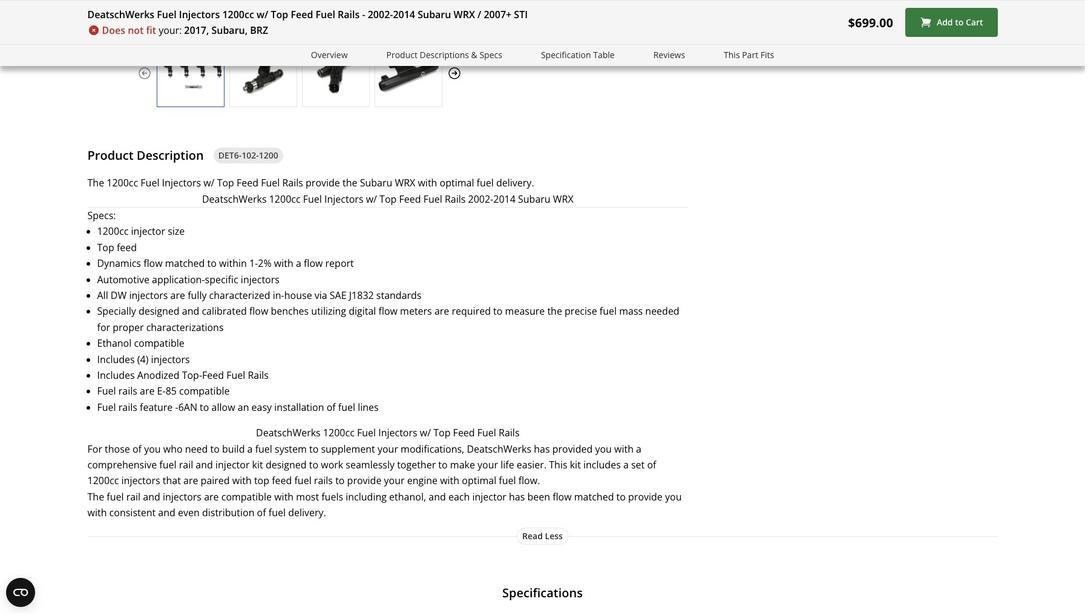 Task type: locate. For each thing, give the bounding box(es) containing it.
0 vertical spatial delivery.
[[497, 176, 534, 190]]

calibrated
[[202, 305, 247, 318]]

2 vertical spatial subaru
[[518, 192, 551, 206]]

injectors down comprehensive at the bottom left
[[121, 474, 160, 488]]

2 horizontal spatial injector
[[473, 490, 507, 504]]

2 vertical spatial provide
[[629, 490, 663, 504]]

2%
[[258, 257, 272, 270]]

1 vertical spatial the
[[548, 305, 563, 318]]

rails inside deatschwerks 1200cc fuel injectors w/ top feed fuel rails for those of you who need to build a fuel system to supplement your modifications, deatschwerks has provided you with a comprehensive fuel rail and injector kit designed to work seamlessly together to make your life easier. this kit includes a set of 1200cc injectors that are paired with top feed fuel rails to provide your engine with optimal fuel flow. the fuel rail and injectors are compatible with most fuels including ethanol, and each injector has been flow matched to provide you with consistent and even distribution of fuel delivery.
[[499, 426, 520, 440]]

1 vertical spatial feed
[[272, 474, 292, 488]]

rails down the work
[[314, 474, 333, 488]]

w/ for those
[[420, 426, 431, 440]]

2 vertical spatial injector
[[473, 490, 507, 504]]

feed up dynamics
[[117, 241, 137, 254]]

product
[[387, 49, 418, 61], [88, 147, 134, 163]]

that
[[163, 474, 181, 488]]

supplement
[[321, 442, 375, 456]]

a left set
[[624, 458, 629, 472]]

compatible down top- on the left bottom of page
[[179, 385, 230, 398]]

and inside specs: 1200cc injector size top feed dynamics flow matched to within 1-2% with a flow report automotive application-specific injectors all dw injectors are fully characterized in-house via sae j1832 standards specially designed and calibrated flow benches utilizing digital flow meters are required to measure the precise fuel mass needed for proper characterizations ethanol compatible includes (4) injectors includes anodized top-feed fuel rails fuel rails are e-85 compatible fuel rails feature -6an to allow an easy installation of fuel lines
[[182, 305, 199, 318]]

includes
[[584, 458, 621, 472]]

1 horizontal spatial 2002-
[[468, 192, 494, 206]]

of inside specs: 1200cc injector size top feed dynamics flow matched to within 1-2% with a flow report automotive application-specific injectors all dw injectors are fully characterized in-house via sae j1832 standards specially designed and calibrated flow benches utilizing digital flow meters are required to measure the precise fuel mass needed for proper characterizations ethanol compatible includes (4) injectors includes anodized top-feed fuel rails fuel rails are e-85 compatible fuel rails feature -6an to allow an easy installation of fuel lines
[[327, 401, 336, 414]]

0 vertical spatial injector
[[131, 225, 165, 238]]

a inside specs: 1200cc injector size top feed dynamics flow matched to within 1-2% with a flow report automotive application-specific injectors all dw injectors are fully characterized in-house via sae j1832 standards specially designed and calibrated flow benches utilizing digital flow meters are required to measure the precise fuel mass needed for proper characterizations ethanol compatible includes (4) injectors includes anodized top-feed fuel rails fuel rails are e-85 compatible fuel rails feature -6an to allow an easy installation of fuel lines
[[296, 257, 301, 270]]

and
[[182, 305, 199, 318], [196, 458, 213, 472], [143, 490, 160, 504], [429, 490, 446, 504], [158, 506, 176, 520]]

report
[[326, 257, 354, 270]]

0 horizontal spatial wrx
[[395, 176, 416, 190]]

2002- inside the 1200cc fuel injectors w/ top feed fuel rails provide the subaru wrx with optimal fuel delivery. deatschwerks 1200cc fuel injectors w/ top feed fuel rails 2002-2014 subaru wrx
[[468, 192, 494, 206]]

0 horizontal spatial designed
[[139, 305, 180, 318]]

4 det6-102-1200 deatschwerks fuel injectors 1200cc w/ top feed fuel rails - subaru models inc. 2002-2014 wrx / 2007+ sti, image from the left
[[375, 52, 442, 95]]

product for product description
[[88, 147, 134, 163]]

1 horizontal spatial the
[[548, 305, 563, 318]]

1 vertical spatial delivery.
[[288, 506, 326, 520]]

and up consistent
[[143, 490, 160, 504]]

you
[[144, 442, 161, 456], [596, 442, 612, 456], [666, 490, 682, 504]]

1 horizontal spatial product
[[387, 49, 418, 61]]

feed
[[117, 241, 137, 254], [272, 474, 292, 488]]

description
[[137, 147, 204, 163]]

feed
[[291, 8, 313, 21], [237, 176, 259, 190], [399, 192, 421, 206], [202, 369, 224, 382], [453, 426, 475, 440]]

deatschwerks up life
[[467, 442, 532, 456]]

together
[[397, 458, 436, 472]]

this left part on the top right of the page
[[724, 49, 740, 61]]

designed down system at the left bottom of the page
[[266, 458, 307, 472]]

and up characterizations
[[182, 305, 199, 318]]

this
[[724, 49, 740, 61], [549, 458, 568, 472]]

kit up top
[[252, 458, 263, 472]]

feed inside specs: 1200cc injector size top feed dynamics flow matched to within 1-2% with a flow report automotive application-specific injectors all dw injectors are fully characterized in-house via sae j1832 standards specially designed and calibrated flow benches utilizing digital flow meters are required to measure the precise fuel mass needed for proper characterizations ethanol compatible includes (4) injectors includes anodized top-feed fuel rails fuel rails are e-85 compatible fuel rails feature -6an to allow an easy installation of fuel lines
[[202, 369, 224, 382]]

ethanol,
[[389, 490, 426, 504]]

0 vertical spatial includes
[[97, 353, 135, 366]]

to right add
[[956, 17, 964, 28]]

matched inside specs: 1200cc injector size top feed dynamics flow matched to within 1-2% with a flow report automotive application-specific injectors all dw injectors are fully characterized in-house via sae j1832 standards specially designed and calibrated flow benches utilizing digital flow meters are required to measure the precise fuel mass needed for proper characterizations ethanol compatible includes (4) injectors includes anodized top-feed fuel rails fuel rails are e-85 compatible fuel rails feature -6an to allow an easy installation of fuel lines
[[165, 257, 205, 270]]

1 horizontal spatial feed
[[272, 474, 292, 488]]

rails inside specs: 1200cc injector size top feed dynamics flow matched to within 1-2% with a flow report automotive application-specific injectors all dw injectors are fully characterized in-house via sae j1832 standards specially designed and calibrated flow benches utilizing digital flow meters are required to measure the precise fuel mass needed for proper characterizations ethanol compatible includes (4) injectors includes anodized top-feed fuel rails fuel rails are e-85 compatible fuel rails feature -6an to allow an easy installation of fuel lines
[[248, 369, 269, 382]]

designed up characterizations
[[139, 305, 180, 318]]

0 horizontal spatial kit
[[252, 458, 263, 472]]

0 vertical spatial the
[[88, 176, 104, 190]]

0 horizontal spatial 2014
[[393, 8, 415, 21]]

0 vertical spatial 2002-
[[368, 8, 393, 21]]

wrx
[[454, 8, 475, 21], [395, 176, 416, 190], [553, 192, 574, 206]]

injectors
[[241, 273, 280, 286], [129, 289, 168, 302], [151, 353, 190, 366], [121, 474, 160, 488], [163, 490, 202, 504]]

1 vertical spatial -
[[175, 401, 178, 414]]

matched up application-
[[165, 257, 205, 270]]

rails left feature
[[119, 401, 137, 414]]

2 horizontal spatial you
[[666, 490, 682, 504]]

subaru,
[[212, 24, 248, 37]]

1 vertical spatial this
[[549, 458, 568, 472]]

precise
[[565, 305, 598, 318]]

0 horizontal spatial -
[[175, 401, 178, 414]]

to right system at the left bottom of the page
[[309, 442, 319, 456]]

1 vertical spatial designed
[[266, 458, 307, 472]]

1 vertical spatial includes
[[97, 369, 135, 382]]

deatschwerks down det6-
[[202, 192, 267, 206]]

fuel
[[477, 176, 494, 190], [600, 305, 617, 318], [338, 401, 356, 414], [255, 442, 272, 456], [159, 458, 177, 472], [295, 474, 312, 488], [499, 474, 516, 488], [107, 490, 124, 504], [269, 506, 286, 520]]

0 vertical spatial feed
[[117, 241, 137, 254]]

life
[[501, 458, 515, 472]]

2014
[[393, 8, 415, 21], [494, 192, 516, 206]]

flow up application-
[[144, 257, 163, 270]]

- inside specs: 1200cc injector size top feed dynamics flow matched to within 1-2% with a flow report automotive application-specific injectors all dw injectors are fully characterized in-house via sae j1832 standards specially designed and calibrated flow benches utilizing digital flow meters are required to measure the precise fuel mass needed for proper characterizations ethanol compatible includes (4) injectors includes anodized top-feed fuel rails fuel rails are e-85 compatible fuel rails feature -6an to allow an easy installation of fuel lines
[[175, 401, 178, 414]]

1 det6-102-1200 deatschwerks fuel injectors 1200cc w/ top feed fuel rails - subaru models inc. 2002-2014 wrx / 2007+ sti, image from the left
[[157, 52, 224, 95]]

flow
[[144, 257, 163, 270], [304, 257, 323, 270], [249, 305, 268, 318], [379, 305, 398, 318], [553, 490, 572, 504]]

2 horizontal spatial provide
[[629, 490, 663, 504]]

descriptions
[[420, 49, 469, 61]]

1 horizontal spatial provide
[[347, 474, 382, 488]]

1 horizontal spatial kit
[[570, 458, 581, 472]]

j1832
[[349, 289, 374, 302]]

specification table
[[541, 49, 615, 61]]

1 horizontal spatial 2014
[[494, 192, 516, 206]]

det6-102-1200
[[218, 149, 278, 161]]

your up seamlessly
[[378, 442, 398, 456]]

0 vertical spatial the
[[343, 176, 358, 190]]

your
[[378, 442, 398, 456], [478, 458, 498, 472], [384, 474, 405, 488]]

the inside the 1200cc fuel injectors w/ top feed fuel rails provide the subaru wrx with optimal fuel delivery. deatschwerks 1200cc fuel injectors w/ top feed fuel rails 2002-2014 subaru wrx
[[88, 176, 104, 190]]

0 horizontal spatial product
[[88, 147, 134, 163]]

1 horizontal spatial has
[[534, 442, 550, 456]]

0 vertical spatial matched
[[165, 257, 205, 270]]

this inside deatschwerks 1200cc fuel injectors w/ top feed fuel rails for those of you who need to build a fuel system to supplement your modifications, deatschwerks has provided you with a comprehensive fuel rail and injector kit designed to work seamlessly together to make your life easier. this kit includes a set of 1200cc injectors that are paired with top feed fuel rails to provide your engine with optimal fuel flow. the fuel rail and injectors are compatible with most fuels including ethanol, and each injector has been flow matched to provide you with consistent and even distribution of fuel delivery.
[[549, 458, 568, 472]]

flow left report
[[304, 257, 323, 270]]

meters
[[400, 305, 432, 318]]

0 horizontal spatial rail
[[126, 490, 141, 504]]

with
[[418, 176, 437, 190], [274, 257, 294, 270], [615, 442, 634, 456], [232, 474, 252, 488], [440, 474, 460, 488], [274, 490, 294, 504], [88, 506, 107, 520]]

flow right 'been'
[[553, 490, 572, 504]]

1 vertical spatial optimal
[[462, 474, 497, 488]]

are
[[171, 289, 185, 302], [435, 305, 450, 318], [140, 385, 155, 398], [184, 474, 198, 488], [204, 490, 219, 504]]

0 horizontal spatial injector
[[131, 225, 165, 238]]

1 horizontal spatial you
[[596, 442, 612, 456]]

1200cc down the 1200 at the left
[[269, 192, 301, 206]]

mass
[[620, 305, 643, 318]]

the
[[343, 176, 358, 190], [548, 305, 563, 318]]

overview
[[311, 49, 348, 61]]

feed right top
[[272, 474, 292, 488]]

to up "specific"
[[207, 257, 217, 270]]

1200cc down specs:
[[97, 225, 129, 238]]

paired
[[201, 474, 230, 488]]

0 vertical spatial subaru
[[418, 8, 451, 21]]

2 horizontal spatial wrx
[[553, 192, 574, 206]]

kit down provided
[[570, 458, 581, 472]]

1200cc up subaru,
[[223, 8, 254, 21]]

proper
[[113, 321, 144, 334]]

1 vertical spatial provide
[[347, 474, 382, 488]]

1 vertical spatial has
[[509, 490, 525, 504]]

rails for optimal
[[282, 176, 303, 190]]

read
[[523, 530, 543, 542]]

top
[[271, 8, 288, 21], [217, 176, 234, 190], [380, 192, 397, 206], [97, 241, 114, 254], [434, 426, 451, 440]]

seamlessly
[[346, 458, 395, 472]]

this down provided
[[549, 458, 568, 472]]

to right required
[[494, 305, 503, 318]]

each
[[449, 490, 470, 504]]

rail
[[179, 458, 193, 472], [126, 490, 141, 504]]

1 horizontal spatial designed
[[266, 458, 307, 472]]

has down "flow."
[[509, 490, 525, 504]]

deatschwerks inside the 1200cc fuel injectors w/ top feed fuel rails provide the subaru wrx with optimal fuel delivery. deatschwerks 1200cc fuel injectors w/ top feed fuel rails 2002-2014 subaru wrx
[[202, 192, 267, 206]]

feed inside deatschwerks 1200cc fuel injectors w/ top feed fuel rails for those of you who need to build a fuel system to supplement your modifications, deatschwerks has provided you with a comprehensive fuel rail and injector kit designed to work seamlessly together to make your life easier. this kit includes a set of 1200cc injectors that are paired with top feed fuel rails to provide your engine with optimal fuel flow. the fuel rail and injectors are compatible with most fuels including ethanol, and each injector has been flow matched to provide you with consistent and even distribution of fuel delivery.
[[453, 426, 475, 440]]

1 horizontal spatial this
[[724, 49, 740, 61]]

1 the from the top
[[88, 176, 104, 190]]

1 vertical spatial your
[[478, 458, 498, 472]]

feed inside deatschwerks 1200cc fuel injectors w/ top feed fuel rails for those of you who need to build a fuel system to supplement your modifications, deatschwerks has provided you with a comprehensive fuel rail and injector kit designed to work seamlessly together to make your life easier. this kit includes a set of 1200cc injectors that are paired with top feed fuel rails to provide your engine with optimal fuel flow. the fuel rail and injectors are compatible with most fuels including ethanol, and each injector has been flow matched to provide you with consistent and even distribution of fuel delivery.
[[272, 474, 292, 488]]

injector left size
[[131, 225, 165, 238]]

your up ethanol,
[[384, 474, 405, 488]]

of right the those
[[133, 442, 142, 456]]

are down application-
[[171, 289, 185, 302]]

specs
[[480, 49, 503, 61]]

a up house
[[296, 257, 301, 270]]

modifications,
[[401, 442, 465, 456]]

injector
[[131, 225, 165, 238], [216, 458, 250, 472], [473, 490, 507, 504]]

designed
[[139, 305, 180, 318], [266, 458, 307, 472]]

1 vertical spatial product
[[88, 147, 134, 163]]

deatschwerks 1200cc fuel injectors w/ top feed fuel rails for those of you who need to build a fuel system to supplement your modifications, deatschwerks has provided you with a comprehensive fuel rail and injector kit designed to work seamlessly together to make your life easier. this kit includes a set of 1200cc injectors that are paired with top feed fuel rails to provide your engine with optimal fuel flow. the fuel rail and injectors are compatible with most fuels including ethanol, and each injector has been flow matched to provide you with consistent and even distribution of fuel delivery.
[[88, 426, 682, 520]]

1 vertical spatial matched
[[575, 490, 614, 504]]

2 vertical spatial compatible
[[221, 490, 272, 504]]

0 horizontal spatial you
[[144, 442, 161, 456]]

injectors
[[179, 8, 220, 21], [162, 176, 201, 190], [325, 192, 364, 206], [379, 426, 418, 440]]

1 horizontal spatial injector
[[216, 458, 250, 472]]

the up specs:
[[88, 176, 104, 190]]

with inside specs: 1200cc injector size top feed dynamics flow matched to within 1-2% with a flow report automotive application-specific injectors all dw injectors are fully characterized in-house via sae j1832 standards specially designed and calibrated flow benches utilizing digital flow meters are required to measure the precise fuel mass needed for proper characterizations ethanol compatible includes (4) injectors includes anodized top-feed fuel rails fuel rails are e-85 compatible fuel rails feature -6an to allow an easy installation of fuel lines
[[274, 257, 294, 270]]

0 horizontal spatial feed
[[117, 241, 137, 254]]

0 horizontal spatial delivery.
[[288, 506, 326, 520]]

has up 'easier.' at the bottom of the page
[[534, 442, 550, 456]]

to left the work
[[309, 458, 319, 472]]

deatschwerks
[[88, 8, 155, 21], [202, 192, 267, 206], [256, 426, 321, 440], [467, 442, 532, 456]]

1 vertical spatial 2014
[[494, 192, 516, 206]]

rail down the need at bottom
[[179, 458, 193, 472]]

2 vertical spatial rails
[[314, 474, 333, 488]]

deatschwerks fuel injectors 1200cc w/ top feed fuel rails - 2002-2014 subaru wrx / 2007+ sti
[[88, 8, 528, 21]]

0 vertical spatial this
[[724, 49, 740, 61]]

feed inside specs: 1200cc injector size top feed dynamics flow matched to within 1-2% with a flow report automotive application-specific injectors all dw injectors are fully characterized in-house via sae j1832 standards specially designed and calibrated flow benches utilizing digital flow meters are required to measure the precise fuel mass needed for proper characterizations ethanol compatible includes (4) injectors includes anodized top-feed fuel rails fuel rails are e-85 compatible fuel rails feature -6an to allow an easy installation of fuel lines
[[117, 241, 137, 254]]

1-
[[249, 257, 258, 270]]

specially
[[97, 305, 136, 318]]

overview link
[[311, 48, 348, 62]]

designed inside deatschwerks 1200cc fuel injectors w/ top feed fuel rails for those of you who need to build a fuel system to supplement your modifications, deatschwerks has provided you with a comprehensive fuel rail and injector kit designed to work seamlessly together to make your life easier. this kit includes a set of 1200cc injectors that are paired with top feed fuel rails to provide your engine with optimal fuel flow. the fuel rail and injectors are compatible with most fuels including ethanol, and each injector has been flow matched to provide you with consistent and even distribution of fuel delivery.
[[266, 458, 307, 472]]

0 horizontal spatial subaru
[[360, 176, 393, 190]]

0 vertical spatial optimal
[[440, 176, 474, 190]]

delivery. inside the 1200cc fuel injectors w/ top feed fuel rails provide the subaru wrx with optimal fuel delivery. deatschwerks 1200cc fuel injectors w/ top feed fuel rails 2002-2014 subaru wrx
[[497, 176, 534, 190]]

0 vertical spatial wrx
[[454, 8, 475, 21]]

flow inside deatschwerks 1200cc fuel injectors w/ top feed fuel rails for those of you who need to build a fuel system to supplement your modifications, deatschwerks has provided you with a comprehensive fuel rail and injector kit designed to work seamlessly together to make your life easier. this kit includes a set of 1200cc injectors that are paired with top feed fuel rails to provide your engine with optimal fuel flow. the fuel rail and injectors are compatible with most fuels including ethanol, and each injector has been flow matched to provide you with consistent and even distribution of fuel delivery.
[[553, 490, 572, 504]]

of down top
[[257, 506, 266, 520]]

compatible down top
[[221, 490, 272, 504]]

rails inside deatschwerks 1200cc fuel injectors w/ top feed fuel rails for those of you who need to build a fuel system to supplement your modifications, deatschwerks has provided you with a comprehensive fuel rail and injector kit designed to work seamlessly together to make your life easier. this kit includes a set of 1200cc injectors that are paired with top feed fuel rails to provide your engine with optimal fuel flow. the fuel rail and injectors are compatible with most fuels including ethanol, and each injector has been flow matched to provide you with consistent and even distribution of fuel delivery.
[[314, 474, 333, 488]]

has
[[534, 442, 550, 456], [509, 490, 525, 504]]

product left 'description'
[[88, 147, 134, 163]]

specific
[[205, 273, 238, 286]]

1200cc up supplement
[[323, 426, 355, 440]]

1 vertical spatial subaru
[[360, 176, 393, 190]]

of right set
[[648, 458, 657, 472]]

a up set
[[637, 442, 642, 456]]

1 horizontal spatial matched
[[575, 490, 614, 504]]

within
[[219, 257, 247, 270]]

feed for those
[[453, 426, 475, 440]]

0 vertical spatial provide
[[306, 176, 340, 190]]

of right the installation
[[327, 401, 336, 414]]

0 vertical spatial product
[[387, 49, 418, 61]]

w/
[[257, 8, 268, 21], [204, 176, 215, 190], [366, 192, 377, 206], [420, 426, 431, 440]]

your left life
[[478, 458, 498, 472]]

injector right each
[[473, 490, 507, 504]]

0 horizontal spatial provide
[[306, 176, 340, 190]]

via
[[315, 289, 327, 302]]

the down comprehensive at the bottom left
[[88, 490, 104, 504]]

2 horizontal spatial subaru
[[518, 192, 551, 206]]

0 horizontal spatial this
[[549, 458, 568, 472]]

0 horizontal spatial matched
[[165, 257, 205, 270]]

0 vertical spatial rail
[[179, 458, 193, 472]]

are down paired
[[204, 490, 219, 504]]

and left even
[[158, 506, 176, 520]]

1 vertical spatial compatible
[[179, 385, 230, 398]]

0 horizontal spatial the
[[343, 176, 358, 190]]

1200cc down comprehensive at the bottom left
[[88, 474, 119, 488]]

-
[[362, 8, 365, 21], [175, 401, 178, 414]]

w/ inside deatschwerks 1200cc fuel injectors w/ top feed fuel rails for those of you who need to build a fuel system to supplement your modifications, deatschwerks has provided you with a comprehensive fuel rail and injector kit designed to work seamlessly together to make your life easier. this kit includes a set of 1200cc injectors that are paired with top feed fuel rails to provide your engine with optimal fuel flow. the fuel rail and injectors are compatible with most fuels including ethanol, and each injector has been flow matched to provide you with consistent and even distribution of fuel delivery.
[[420, 426, 431, 440]]

flow down standards
[[379, 305, 398, 318]]

a right build
[[247, 442, 253, 456]]

0 vertical spatial -
[[362, 8, 365, 21]]

1 includes from the top
[[97, 353, 135, 366]]

0 vertical spatial designed
[[139, 305, 180, 318]]

compatible up (4)
[[134, 337, 185, 350]]

most
[[296, 490, 319, 504]]

det6-102-1200 deatschwerks fuel injectors 1200cc w/ top feed fuel rails - subaru models inc. 2002-2014 wrx / 2007+ sti, image
[[157, 52, 224, 95], [230, 52, 296, 95], [302, 52, 369, 95], [375, 52, 442, 95]]

build
[[222, 442, 245, 456]]

injectors up even
[[163, 490, 202, 504]]

1 vertical spatial injector
[[216, 458, 250, 472]]

matched down includes
[[575, 490, 614, 504]]

rail up consistent
[[126, 490, 141, 504]]

2 the from the top
[[88, 490, 104, 504]]

1200cc inside specs: 1200cc injector size top feed dynamics flow matched to within 1-2% with a flow report automotive application-specific injectors all dw injectors are fully characterized in-house via sae j1832 standards specially designed and calibrated flow benches utilizing digital flow meters are required to measure the precise fuel mass needed for proper characterizations ethanol compatible includes (4) injectors includes anodized top-feed fuel rails fuel rails are e-85 compatible fuel rails feature -6an to allow an easy installation of fuel lines
[[97, 225, 129, 238]]

1 vertical spatial rails
[[119, 401, 137, 414]]

product left the descriptions
[[387, 49, 418, 61]]

1 horizontal spatial delivery.
[[497, 176, 534, 190]]

to right 6an
[[200, 401, 209, 414]]

includes
[[97, 353, 135, 366], [97, 369, 135, 382]]

a
[[296, 257, 301, 270], [247, 442, 253, 456], [637, 442, 642, 456], [624, 458, 629, 472]]

specs:
[[88, 209, 116, 222]]

1 horizontal spatial subaru
[[418, 8, 451, 21]]

1 horizontal spatial rail
[[179, 458, 193, 472]]

specification table link
[[541, 48, 615, 62]]

standards
[[377, 289, 422, 302]]

does not fit your: 2017, subaru, brz
[[102, 24, 268, 37]]

top inside deatschwerks 1200cc fuel injectors w/ top feed fuel rails for those of you who need to build a fuel system to supplement your modifications, deatschwerks has provided you with a comprehensive fuel rail and injector kit designed to work seamlessly together to make your life easier. this kit includes a set of 1200cc injectors that are paired with top feed fuel rails to provide your engine with optimal fuel flow. the fuel rail and injectors are compatible with most fuels including ethanol, and each injector has been flow matched to provide you with consistent and even distribution of fuel delivery.
[[434, 426, 451, 440]]

1 vertical spatial 2002-
[[468, 192, 494, 206]]

3 det6-102-1200 deatschwerks fuel injectors 1200cc w/ top feed fuel rails - subaru models inc. 2002-2014 wrx / 2007+ sti, image from the left
[[302, 52, 369, 95]]

1200cc
[[223, 8, 254, 21], [107, 176, 138, 190], [269, 192, 301, 206], [97, 225, 129, 238], [323, 426, 355, 440], [88, 474, 119, 488]]

for
[[88, 442, 102, 456]]

0 horizontal spatial has
[[509, 490, 525, 504]]

1 vertical spatial the
[[88, 490, 104, 504]]

injector down build
[[216, 458, 250, 472]]

product descriptions & specs
[[387, 49, 503, 61]]

rails left e-
[[119, 385, 137, 398]]

2 vertical spatial your
[[384, 474, 405, 488]]



Task type: vqa. For each thing, say whether or not it's contained in the screenshot.
Smoke in 1 In Stock 1786TLDSG Sticker Fab Special Edition Dark Smoke Galaxy Tail Light Overlays - 2017-2021 Toyota 86 / Subaru BRZ
no



Task type: describe. For each thing, give the bounding box(es) containing it.
optimal inside the 1200cc fuel injectors w/ top feed fuel rails provide the subaru wrx with optimal fuel delivery. deatschwerks 1200cc fuel injectors w/ top feed fuel rails 2002-2014 subaru wrx
[[440, 176, 474, 190]]

to up fuels
[[336, 474, 345, 488]]

0 horizontal spatial 2002-
[[368, 8, 393, 21]]

matched inside deatschwerks 1200cc fuel injectors w/ top feed fuel rails for those of you who need to build a fuel system to supplement your modifications, deatschwerks has provided you with a comprehensive fuel rail and injector kit designed to work seamlessly together to make your life easier. this kit includes a set of 1200cc injectors that are paired with top feed fuel rails to provide your engine with optimal fuel flow. the fuel rail and injectors are compatible with most fuels including ethanol, and each injector has been flow matched to provide you with consistent and even distribution of fuel delivery.
[[575, 490, 614, 504]]

the inside deatschwerks 1200cc fuel injectors w/ top feed fuel rails for those of you who need to build a fuel system to supplement your modifications, deatschwerks has provided you with a comprehensive fuel rail and injector kit designed to work seamlessly together to make your life easier. this kit includes a set of 1200cc injectors that are paired with top feed fuel rails to provide your engine with optimal fuel flow. the fuel rail and injectors are compatible with most fuels including ethanol, and each injector has been flow matched to provide you with consistent and even distribution of fuel delivery.
[[88, 490, 104, 504]]

those
[[105, 442, 130, 456]]

make
[[450, 458, 475, 472]]

are left e-
[[140, 385, 155, 398]]

add to cart button
[[906, 8, 998, 37]]

top for those
[[434, 426, 451, 440]]

even
[[178, 506, 200, 520]]

deatschwerks up system at the left bottom of the page
[[256, 426, 321, 440]]

1 horizontal spatial wrx
[[454, 8, 475, 21]]

with inside the 1200cc fuel injectors w/ top feed fuel rails provide the subaru wrx with optimal fuel delivery. deatschwerks 1200cc fuel injectors w/ top feed fuel rails 2002-2014 subaru wrx
[[418, 176, 437, 190]]

sti
[[514, 8, 528, 21]]

feed for 2002-
[[291, 8, 313, 21]]

reviews link
[[654, 48, 686, 62]]

top for the
[[217, 176, 234, 190]]

0 vertical spatial compatible
[[134, 337, 185, 350]]

rails for need
[[499, 426, 520, 440]]

and left each
[[429, 490, 446, 504]]

top for 2002-
[[271, 8, 288, 21]]

dynamics
[[97, 257, 141, 270]]

feature
[[140, 401, 173, 414]]

&
[[472, 49, 478, 61]]

0 vertical spatial rails
[[119, 385, 137, 398]]

are right that
[[184, 474, 198, 488]]

injectors inside deatschwerks 1200cc fuel injectors w/ top feed fuel rails for those of you who need to build a fuel system to supplement your modifications, deatschwerks has provided you with a comprehensive fuel rail and injector kit designed to work seamlessly together to make your life easier. this kit includes a set of 1200cc injectors that are paired with top feed fuel rails to provide your engine with optimal fuel flow. the fuel rail and injectors are compatible with most fuels including ethanol, and each injector has been flow matched to provide you with consistent and even distribution of fuel delivery.
[[379, 426, 418, 440]]

open widget image
[[6, 578, 35, 607]]

to left build
[[210, 442, 220, 456]]

need
[[185, 442, 208, 456]]

easy
[[252, 401, 272, 414]]

the inside the 1200cc fuel injectors w/ top feed fuel rails provide the subaru wrx with optimal fuel delivery. deatschwerks 1200cc fuel injectors w/ top feed fuel rails 2002-2014 subaru wrx
[[343, 176, 358, 190]]

rails for /
[[338, 8, 360, 21]]

part
[[743, 49, 759, 61]]

2007+
[[484, 8, 512, 21]]

to inside button
[[956, 17, 964, 28]]

designed inside specs: 1200cc injector size top feed dynamics flow matched to within 1-2% with a flow report automotive application-specific injectors all dw injectors are fully characterized in-house via sae j1832 standards specially designed and calibrated flow benches utilizing digital flow meters are required to measure the precise fuel mass needed for proper characterizations ethanol compatible includes (4) injectors includes anodized top-feed fuel rails fuel rails are e-85 compatible fuel rails feature -6an to allow an easy installation of fuel lines
[[139, 305, 180, 318]]

specifications
[[503, 585, 583, 602]]

characterized
[[209, 289, 270, 302]]

top
[[254, 474, 270, 488]]

this part fits
[[724, 49, 775, 61]]

2017,
[[184, 24, 209, 37]]

flow down 'characterized'
[[249, 305, 268, 318]]

reviews
[[654, 49, 686, 61]]

application-
[[152, 273, 205, 286]]

deatschwerks up does
[[88, 8, 155, 21]]

all
[[97, 289, 108, 302]]

2014 inside the 1200cc fuel injectors w/ top feed fuel rails provide the subaru wrx with optimal fuel delivery. deatschwerks 1200cc fuel injectors w/ top feed fuel rails 2002-2014 subaru wrx
[[494, 192, 516, 206]]

to down modifications, at the bottom of page
[[439, 458, 448, 472]]

optimal inside deatschwerks 1200cc fuel injectors w/ top feed fuel rails for those of you who need to build a fuel system to supplement your modifications, deatschwerks has provided you with a comprehensive fuel rail and injector kit designed to work seamlessly together to make your life easier. this kit includes a set of 1200cc injectors that are paired with top feed fuel rails to provide your engine with optimal fuel flow. the fuel rail and injectors are compatible with most fuels including ethanol, and each injector has been flow matched to provide you with consistent and even distribution of fuel delivery.
[[462, 474, 497, 488]]

your:
[[159, 24, 182, 37]]

been
[[528, 490, 551, 504]]

does
[[102, 24, 125, 37]]

1200cc down product description
[[107, 176, 138, 190]]

specification
[[541, 49, 591, 61]]

delivery. inside deatschwerks 1200cc fuel injectors w/ top feed fuel rails for those of you who need to build a fuel system to supplement your modifications, deatschwerks has provided you with a comprehensive fuel rail and injector kit designed to work seamlessly together to make your life easier. this kit includes a set of 1200cc injectors that are paired with top feed fuel rails to provide your engine with optimal fuel flow. the fuel rail and injectors are compatible with most fuels including ethanol, and each injector has been flow matched to provide you with consistent and even distribution of fuel delivery.
[[288, 506, 326, 520]]

e-
[[157, 385, 166, 398]]

comprehensive
[[88, 458, 157, 472]]

sae
[[330, 289, 347, 302]]

needed
[[646, 305, 680, 318]]

not
[[128, 24, 144, 37]]

85
[[166, 385, 177, 398]]

0 vertical spatial has
[[534, 442, 550, 456]]

feed for the
[[237, 176, 259, 190]]

work
[[321, 458, 343, 472]]

fully
[[188, 289, 207, 302]]

automotive
[[97, 273, 150, 286]]

compatible inside deatschwerks 1200cc fuel injectors w/ top feed fuel rails for those of you who need to build a fuel system to supplement your modifications, deatschwerks has provided you with a comprehensive fuel rail and injector kit designed to work seamlessly together to make your life easier. this kit includes a set of 1200cc injectors that are paired with top feed fuel rails to provide your engine with optimal fuel flow. the fuel rail and injectors are compatible with most fuels including ethanol, and each injector has been flow matched to provide you with consistent and even distribution of fuel delivery.
[[221, 490, 272, 504]]

fits
[[761, 49, 775, 61]]

add
[[937, 17, 954, 28]]

an
[[238, 401, 249, 414]]

the inside specs: 1200cc injector size top feed dynamics flow matched to within 1-2% with a flow report automotive application-specific injectors all dw injectors are fully characterized in-house via sae j1832 standards specially designed and calibrated flow benches utilizing digital flow meters are required to measure the precise fuel mass needed for proper characterizations ethanol compatible includes (4) injectors includes anodized top-feed fuel rails fuel rails are e-85 compatible fuel rails feature -6an to allow an easy installation of fuel lines
[[548, 305, 563, 318]]

0 vertical spatial 2014
[[393, 8, 415, 21]]

are right meters
[[435, 305, 450, 318]]

(4)
[[137, 353, 149, 366]]

102-
[[242, 149, 259, 161]]

1200
[[259, 149, 278, 161]]

allow
[[212, 401, 235, 414]]

flow.
[[519, 474, 540, 488]]

house
[[284, 289, 312, 302]]

fuel inside the 1200cc fuel injectors w/ top feed fuel rails provide the subaru wrx with optimal fuel delivery. deatschwerks 1200cc fuel injectors w/ top feed fuel rails 2002-2014 subaru wrx
[[477, 176, 494, 190]]

0 vertical spatial your
[[378, 442, 398, 456]]

fit
[[146, 24, 156, 37]]

this part fits link
[[724, 48, 775, 62]]

top-
[[182, 369, 202, 382]]

provided
[[553, 442, 593, 456]]

w/ for 2002-
[[257, 8, 268, 21]]

1 kit from the left
[[252, 458, 263, 472]]

dw
[[111, 289, 127, 302]]

injectors down 2%
[[241, 273, 280, 286]]

w/ for the
[[204, 176, 215, 190]]

cart
[[967, 17, 984, 28]]

who
[[163, 442, 183, 456]]

injectors up anodized
[[151, 353, 190, 366]]

table
[[594, 49, 615, 61]]

easier.
[[517, 458, 547, 472]]

in-
[[273, 289, 284, 302]]

less
[[545, 530, 563, 542]]

measure
[[505, 305, 545, 318]]

to down includes
[[617, 490, 626, 504]]

injectors down automotive
[[129, 289, 168, 302]]

2 kit from the left
[[570, 458, 581, 472]]

engine
[[407, 474, 438, 488]]

brz
[[250, 24, 268, 37]]

for
[[97, 321, 110, 334]]

fuels
[[322, 490, 343, 504]]

2 vertical spatial wrx
[[553, 192, 574, 206]]

injector inside specs: 1200cc injector size top feed dynamics flow matched to within 1-2% with a flow report automotive application-specific injectors all dw injectors are fully characterized in-house via sae j1832 standards specially designed and calibrated flow benches utilizing digital flow meters are required to measure the precise fuel mass needed for proper characterizations ethanol compatible includes (4) injectors includes anodized top-feed fuel rails fuel rails are e-85 compatible fuel rails feature -6an to allow an easy installation of fuel lines
[[131, 225, 165, 238]]

and down the need at bottom
[[196, 458, 213, 472]]

det6-
[[218, 149, 242, 161]]

consistent
[[109, 506, 156, 520]]

utilizing
[[311, 305, 346, 318]]

provide inside the 1200cc fuel injectors w/ top feed fuel rails provide the subaru wrx with optimal fuel delivery. deatschwerks 1200cc fuel injectors w/ top feed fuel rails 2002-2014 subaru wrx
[[306, 176, 340, 190]]

anodized
[[137, 369, 180, 382]]

add to cart
[[937, 17, 984, 28]]

1 horizontal spatial -
[[362, 8, 365, 21]]

lines
[[358, 401, 379, 414]]

top inside specs: 1200cc injector size top feed dynamics flow matched to within 1-2% with a flow report automotive application-specific injectors all dw injectors are fully characterized in-house via sae j1832 standards specially designed and calibrated flow benches utilizing digital flow meters are required to measure the precise fuel mass needed for proper characterizations ethanol compatible includes (4) injectors includes anodized top-feed fuel rails fuel rails are e-85 compatible fuel rails feature -6an to allow an easy installation of fuel lines
[[97, 241, 114, 254]]

ethanol
[[97, 337, 132, 350]]

2 includes from the top
[[97, 369, 135, 382]]

product for product descriptions & specs
[[387, 49, 418, 61]]

including
[[346, 490, 387, 504]]

read less
[[523, 530, 563, 542]]

characterizations
[[146, 321, 224, 334]]

go to right image image
[[447, 66, 462, 80]]

set
[[632, 458, 645, 472]]

specs: 1200cc injector size top feed dynamics flow matched to within 1-2% with a flow report automotive application-specific injectors all dw injectors are fully characterized in-house via sae j1832 standards specially designed and calibrated flow benches utilizing digital flow meters are required to measure the precise fuel mass needed for proper characterizations ethanol compatible includes (4) injectors includes anodized top-feed fuel rails fuel rails are e-85 compatible fuel rails feature -6an to allow an easy installation of fuel lines
[[88, 209, 680, 414]]

1 vertical spatial rail
[[126, 490, 141, 504]]

product descriptions & specs link
[[387, 48, 503, 62]]

2 det6-102-1200 deatschwerks fuel injectors 1200cc w/ top feed fuel rails - subaru models inc. 2002-2014 wrx / 2007+ sti, image from the left
[[230, 52, 296, 95]]

1 vertical spatial wrx
[[395, 176, 416, 190]]

the 1200cc fuel injectors w/ top feed fuel rails provide the subaru wrx with optimal fuel delivery. deatschwerks 1200cc fuel injectors w/ top feed fuel rails 2002-2014 subaru wrx
[[88, 176, 574, 206]]



